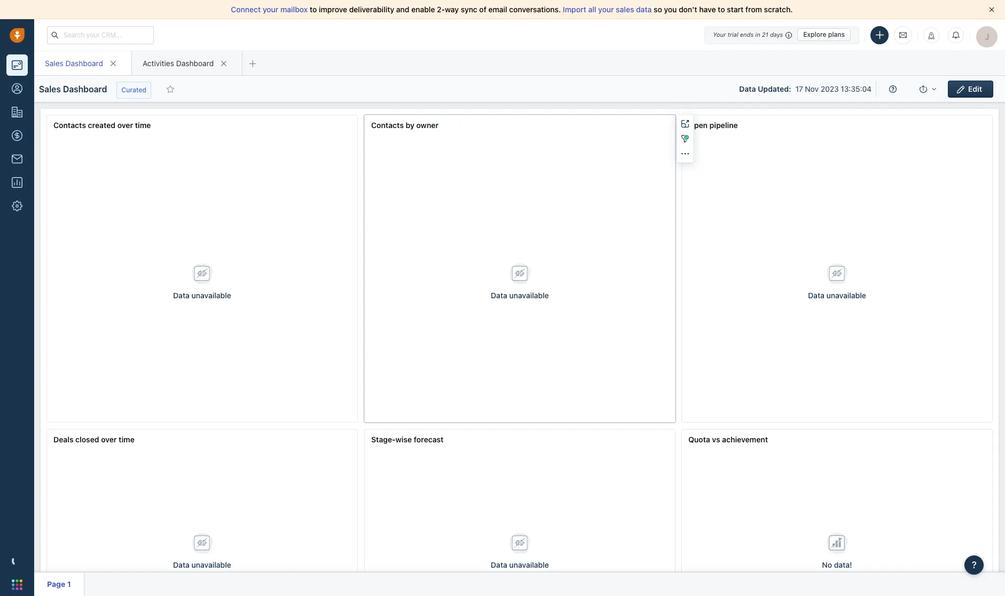 Task type: vqa. For each thing, say whether or not it's contained in the screenshot.
1st 'To' from the right
yes



Task type: describe. For each thing, give the bounding box(es) containing it.
start
[[727, 5, 744, 14]]

Search your CRM... text field
[[47, 26, 154, 44]]

activities dashboard
[[143, 58, 214, 68]]

explore
[[803, 30, 827, 38]]

deliverability
[[349, 5, 394, 14]]

your trial ends in 21 days
[[713, 31, 783, 38]]

explore plans link
[[798, 28, 851, 41]]

days
[[770, 31, 783, 38]]

ends
[[740, 31, 754, 38]]

conversations.
[[509, 5, 561, 14]]

scratch.
[[764, 5, 793, 14]]

2 your from the left
[[598, 5, 614, 14]]

and
[[396, 5, 409, 14]]

plans
[[828, 30, 845, 38]]

send email image
[[899, 30, 907, 39]]

you
[[664, 5, 677, 14]]

enable
[[411, 5, 435, 14]]

1 your from the left
[[263, 5, 278, 14]]

way
[[445, 5, 459, 14]]



Task type: locate. For each thing, give the bounding box(es) containing it.
2 to from the left
[[718, 5, 725, 14]]

your
[[713, 31, 726, 38]]

dashboard
[[65, 58, 103, 68], [176, 58, 214, 68]]

explore plans
[[803, 30, 845, 38]]

freshworks switcher image
[[12, 580, 22, 591]]

dashboard for activities dashboard
[[176, 58, 214, 68]]

mailbox
[[280, 5, 308, 14]]

0 horizontal spatial to
[[310, 5, 317, 14]]

connect your mailbox link
[[231, 5, 310, 14]]

connect
[[231, 5, 261, 14]]

activities
[[143, 58, 174, 68]]

dashboard right sales
[[65, 58, 103, 68]]

dashboard for sales dashboard
[[65, 58, 103, 68]]

sales
[[45, 58, 63, 68]]

sales dashboard
[[45, 58, 103, 68]]

to right mailbox
[[310, 5, 317, 14]]

your
[[263, 5, 278, 14], [598, 5, 614, 14]]

1 horizontal spatial to
[[718, 5, 725, 14]]

all
[[588, 5, 596, 14]]

import all your sales data link
[[563, 5, 654, 14]]

email
[[488, 5, 507, 14]]

from
[[746, 5, 762, 14]]

don't
[[679, 5, 697, 14]]

sync
[[461, 5, 477, 14]]

dashboard right activities
[[176, 58, 214, 68]]

your left mailbox
[[263, 5, 278, 14]]

1 horizontal spatial dashboard
[[176, 58, 214, 68]]

connect your mailbox to improve deliverability and enable 2-way sync of email conversations. import all your sales data so you don't have to start from scratch.
[[231, 5, 793, 14]]

import
[[563, 5, 586, 14]]

to left start
[[718, 5, 725, 14]]

your right all
[[598, 5, 614, 14]]

have
[[699, 5, 716, 14]]

2-
[[437, 5, 445, 14]]

1 to from the left
[[310, 5, 317, 14]]

21
[[762, 31, 768, 38]]

what's new image
[[928, 32, 935, 39]]

to
[[310, 5, 317, 14], [718, 5, 725, 14]]

0 horizontal spatial dashboard
[[65, 58, 103, 68]]

1 dashboard from the left
[[65, 58, 103, 68]]

0 horizontal spatial your
[[263, 5, 278, 14]]

so
[[654, 5, 662, 14]]

data
[[636, 5, 652, 14]]

of
[[479, 5, 486, 14]]

sales
[[616, 5, 634, 14]]

close image
[[989, 7, 994, 12]]

improve
[[319, 5, 347, 14]]

in
[[755, 31, 760, 38]]

trial
[[728, 31, 738, 38]]

2 dashboard from the left
[[176, 58, 214, 68]]

1 horizontal spatial your
[[598, 5, 614, 14]]



